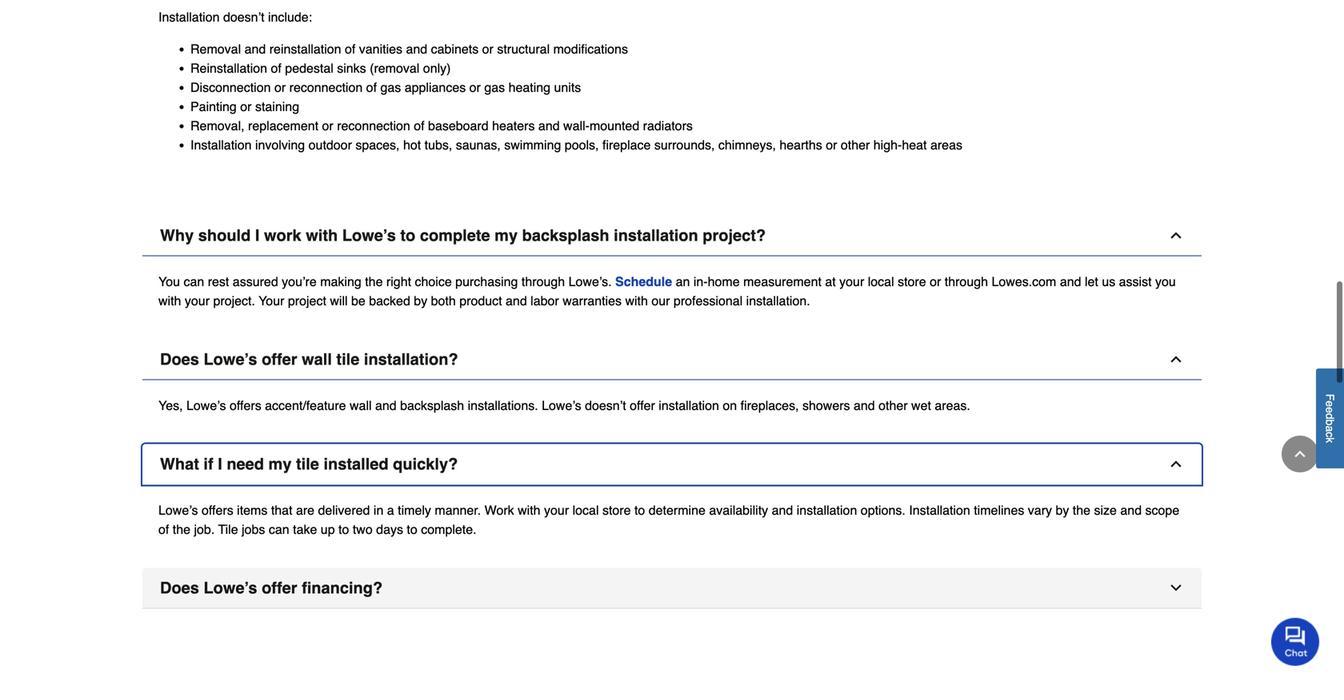 Task type: describe. For each thing, give the bounding box(es) containing it.
0 horizontal spatial the
[[173, 523, 190, 537]]

you're
[[282, 275, 317, 289]]

other inside removal and reinstallation of vanities and cabinets or structural modifications reinstallation of pedestal sinks (removal only) disconnection or reconnection of gas appliances or gas heating units painting or staining removal, replacement or reconnection of baseboard heaters and wall-mounted radiators installation involving outdoor spaces, hot tubs, saunas, swimming pools, fireplace surrounds, chimneys, hearths or other high-heat areas
[[841, 138, 870, 153]]

professional
[[674, 294, 743, 309]]

vanities
[[359, 42, 402, 57]]

f e e d b a c k button
[[1316, 369, 1344, 469]]

let
[[1085, 275, 1098, 289]]

and down installation?
[[375, 399, 397, 413]]

saunas,
[[456, 138, 501, 153]]

in
[[374, 503, 384, 518]]

radiators
[[643, 119, 693, 133]]

installation inside removal and reinstallation of vanities and cabinets or structural modifications reinstallation of pedestal sinks (removal only) disconnection or reconnection of gas appliances or gas heating units painting or staining removal, replacement or reconnection of baseboard heaters and wall-mounted radiators installation involving outdoor spaces, hot tubs, saunas, swimming pools, fireplace surrounds, chimneys, hearths or other high-heat areas
[[190, 138, 252, 153]]

two
[[353, 523, 373, 537]]

chevron up image inside what if i need my tile installed quickly? button
[[1168, 457, 1184, 473]]

0 vertical spatial my
[[495, 227, 518, 245]]

0 vertical spatial the
[[365, 275, 383, 289]]

to right up
[[338, 523, 349, 537]]

1 vertical spatial installation
[[659, 399, 719, 413]]

if
[[204, 455, 213, 474]]

1 vertical spatial my
[[268, 455, 292, 474]]

installation inside lowe's offers items that are delivered in a timely manner. work with your local store to determine availability and installation options. installation timelines vary by the size and scope of the job. tile jobs can take up to two days to complete.
[[909, 503, 970, 518]]

making
[[320, 275, 361, 289]]

what if i need my tile installed quickly? button
[[142, 445, 1202, 485]]

wall-
[[563, 119, 590, 133]]

to left determine at the bottom of page
[[634, 503, 645, 518]]

k
[[1324, 438, 1337, 444]]

store inside an in-home measurement at your local store or through lowes.com and let us assist you with your project. your project will be backed by both product and labor warranties with our professional installation.
[[898, 275, 926, 289]]

1 gas from the left
[[380, 80, 401, 95]]

quickly?
[[393, 455, 458, 474]]

outdoor
[[309, 138, 352, 153]]

1 vertical spatial your
[[185, 294, 210, 309]]

0 vertical spatial installation
[[158, 10, 220, 25]]

wall inside 'button'
[[302, 351, 332, 369]]

pools,
[[565, 138, 599, 153]]

installation inside button
[[614, 227, 698, 245]]

fireplaces,
[[741, 399, 799, 413]]

and right the availability at the bottom
[[772, 503, 793, 518]]

lowe's up making
[[342, 227, 396, 245]]

0 vertical spatial reconnection
[[289, 80, 363, 95]]

are
[[296, 503, 315, 518]]

be
[[351, 294, 365, 309]]

1 through from the left
[[522, 275, 565, 289]]

yes,
[[158, 399, 183, 413]]

why should i work with lowe's to complete my backsplash installation project? button
[[142, 216, 1202, 257]]

installed
[[324, 455, 389, 474]]

chat invite button image
[[1271, 618, 1320, 667]]

assist
[[1119, 275, 1152, 289]]

lowe's inside 'button'
[[204, 351, 257, 369]]

right
[[386, 275, 411, 289]]

chevron up image inside scroll to top element
[[1292, 446, 1308, 462]]

complete.
[[421, 523, 477, 537]]

areas.
[[935, 399, 970, 413]]

heaters
[[492, 119, 535, 133]]

1 vertical spatial offer
[[630, 399, 655, 413]]

your inside lowe's offers items that are delivered in a timely manner. work with your local store to determine availability and installation options. installation timelines vary by the size and scope of the job. tile jobs can take up to two days to complete.
[[544, 503, 569, 518]]

can inside lowe's offers items that are delivered in a timely manner. work with your local store to determine availability and installation options. installation timelines vary by the size and scope of the job. tile jobs can take up to two days to complete.
[[269, 523, 289, 537]]

and up the only)
[[406, 42, 427, 57]]

of left pedestal
[[271, 61, 282, 76]]

and up swimming at the top left of the page
[[538, 119, 560, 133]]

through inside an in-home measurement at your local store or through lowes.com and let us assist you with your project. your project will be backed by both product and labor warranties with our professional installation.
[[945, 275, 988, 289]]

hot
[[403, 138, 421, 153]]

painting
[[190, 99, 237, 114]]

availability
[[709, 503, 768, 518]]

backed
[[369, 294, 410, 309]]

does lowe's offer financing? button
[[142, 569, 1202, 609]]

appliances
[[405, 80, 466, 95]]

you
[[1155, 275, 1176, 289]]

1 e from the top
[[1324, 401, 1337, 407]]

why
[[160, 227, 194, 245]]

reinstallation
[[190, 61, 267, 76]]

removal
[[190, 42, 241, 57]]

accent/feature
[[265, 399, 346, 413]]

2 horizontal spatial your
[[839, 275, 864, 289]]

lowe's right yes,
[[186, 399, 226, 413]]

yes, lowe's offers accent/feature wall and backsplash installations. lowe's doesn't offer installation on fireplaces, showers and other wet areas.
[[158, 399, 970, 413]]

surrounds,
[[654, 138, 715, 153]]

staining
[[255, 99, 299, 114]]

installations.
[[468, 399, 538, 413]]

your
[[259, 294, 284, 309]]

lowe's right installations.
[[542, 399, 581, 413]]

replacement
[[248, 119, 319, 133]]

of up hot
[[414, 119, 425, 133]]

take
[[293, 523, 317, 537]]

on
[[723, 399, 737, 413]]

f
[[1324, 394, 1337, 401]]

that
[[271, 503, 292, 518]]

project.
[[213, 294, 255, 309]]

1 horizontal spatial other
[[879, 399, 908, 413]]

offer for financing?
[[262, 579, 297, 598]]

chevron down image
[[1168, 581, 1184, 597]]

both
[[431, 294, 456, 309]]

high-
[[874, 138, 902, 153]]

c
[[1324, 432, 1337, 438]]

1 vertical spatial doesn't
[[585, 399, 626, 413]]

what if i need my tile installed quickly?
[[160, 455, 458, 474]]

a inside button
[[1324, 426, 1337, 432]]

lowe's offers items that are delivered in a timely manner. work with your local store to determine availability and installation options. installation timelines vary by the size and scope of the job. tile jobs can take up to two days to complete.
[[158, 503, 1180, 537]]

days
[[376, 523, 403, 537]]

fireplace
[[602, 138, 651, 153]]

does lowe's offer wall tile installation? button
[[142, 340, 1202, 381]]

labor
[[531, 294, 559, 309]]

heating
[[509, 80, 551, 95]]

or inside an in-home measurement at your local store or through lowes.com and let us assist you with your project. your project will be backed by both product and labor warranties with our professional installation.
[[930, 275, 941, 289]]

removal,
[[190, 119, 244, 133]]

i for should
[[255, 227, 260, 245]]

purchasing
[[455, 275, 518, 289]]

what
[[160, 455, 199, 474]]

choice
[[415, 275, 452, 289]]

local inside an in-home measurement at your local store or through lowes.com and let us assist you with your project. your project will be backed by both product and labor warranties with our professional installation.
[[868, 275, 894, 289]]

size
[[1094, 503, 1117, 518]]

of inside lowe's offers items that are delivered in a timely manner. work with your local store to determine availability and installation options. installation timelines vary by the size and scope of the job. tile jobs can take up to two days to complete.
[[158, 523, 169, 537]]

does lowe's offer financing?
[[160, 579, 383, 598]]

need
[[227, 455, 264, 474]]



Task type: vqa. For each thing, say whether or not it's contained in the screenshot.
f e e d b a c k
yes



Task type: locate. For each thing, give the bounding box(es) containing it.
2 through from the left
[[945, 275, 988, 289]]

0 vertical spatial offer
[[262, 351, 297, 369]]

lowes.com
[[992, 275, 1056, 289]]

local inside lowe's offers items that are delivered in a timely manner. work with your local store to determine availability and installation options. installation timelines vary by the size and scope of the job. tile jobs can take up to two days to complete.
[[573, 503, 599, 518]]

manner.
[[435, 503, 481, 518]]

and
[[244, 42, 266, 57], [406, 42, 427, 57], [538, 119, 560, 133], [1060, 275, 1081, 289], [506, 294, 527, 309], [375, 399, 397, 413], [854, 399, 875, 413], [772, 503, 793, 518], [1120, 503, 1142, 518]]

i for if
[[218, 455, 222, 474]]

does up yes,
[[160, 351, 199, 369]]

and left labor
[[506, 294, 527, 309]]

of down sinks
[[366, 80, 377, 95]]

wall up accent/feature
[[302, 351, 332, 369]]

2 vertical spatial installation
[[909, 503, 970, 518]]

items
[[237, 503, 268, 518]]

1 vertical spatial wall
[[350, 399, 372, 413]]

by inside an in-home measurement at your local store or through lowes.com and let us assist you with your project. your project will be backed by both product and labor warranties with our professional installation.
[[414, 294, 427, 309]]

lowe's up job.
[[158, 503, 198, 518]]

offer left financing?
[[262, 579, 297, 598]]

wall
[[302, 351, 332, 369], [350, 399, 372, 413]]

of up sinks
[[345, 42, 356, 57]]

or
[[482, 42, 494, 57], [274, 80, 286, 95], [469, 80, 481, 95], [240, 99, 252, 114], [322, 119, 333, 133], [826, 138, 837, 153], [930, 275, 941, 289]]

should
[[198, 227, 251, 245]]

chevron up image down you
[[1168, 352, 1184, 368]]

with inside lowe's offers items that are delivered in a timely manner. work with your local store to determine availability and installation options. installation timelines vary by the size and scope of the job. tile jobs can take up to two days to complete.
[[518, 503, 541, 518]]

installation
[[158, 10, 220, 25], [190, 138, 252, 153], [909, 503, 970, 518]]

gas down (removal
[[380, 80, 401, 95]]

0 horizontal spatial can
[[184, 275, 204, 289]]

2 does from the top
[[160, 579, 199, 598]]

installation right the "options."
[[909, 503, 970, 518]]

my right need
[[268, 455, 292, 474]]

the left size
[[1073, 503, 1091, 518]]

1 horizontal spatial local
[[868, 275, 894, 289]]

with
[[306, 227, 338, 245], [158, 294, 181, 309], [625, 294, 648, 309], [518, 503, 541, 518]]

0 horizontal spatial a
[[387, 503, 394, 518]]

a right in
[[387, 503, 394, 518]]

lowe's down tile
[[204, 579, 257, 598]]

local
[[868, 275, 894, 289], [573, 503, 599, 518]]

your right work
[[544, 503, 569, 518]]

offers
[[230, 399, 261, 413], [202, 503, 233, 518]]

e up d
[[1324, 401, 1337, 407]]

1 vertical spatial store
[[602, 503, 631, 518]]

chevron up image
[[1168, 228, 1184, 244], [1168, 352, 1184, 368]]

e up b on the bottom right of page
[[1324, 407, 1337, 414]]

offer
[[262, 351, 297, 369], [630, 399, 655, 413], [262, 579, 297, 598]]

d
[[1324, 414, 1337, 420]]

0 horizontal spatial doesn't
[[223, 10, 264, 25]]

1 horizontal spatial the
[[365, 275, 383, 289]]

1 horizontal spatial chevron up image
[[1292, 446, 1308, 462]]

at
[[825, 275, 836, 289]]

1 vertical spatial other
[[879, 399, 908, 413]]

f e e d b a c k
[[1324, 394, 1337, 444]]

1 vertical spatial tile
[[296, 455, 319, 474]]

by inside lowe's offers items that are delivered in a timely manner. work with your local store to determine availability and installation options. installation timelines vary by the size and scope of the job. tile jobs can take up to two days to complete.
[[1056, 503, 1069, 518]]

installation up removal
[[158, 10, 220, 25]]

0 horizontal spatial backsplash
[[400, 399, 464, 413]]

by right vary
[[1056, 503, 1069, 518]]

2 e from the top
[[1324, 407, 1337, 414]]

installation.
[[746, 294, 810, 309]]

0 vertical spatial chevron up image
[[1168, 228, 1184, 244]]

1 horizontal spatial through
[[945, 275, 988, 289]]

sinks
[[337, 61, 366, 76]]

0 vertical spatial wall
[[302, 351, 332, 369]]

1 vertical spatial backsplash
[[400, 399, 464, 413]]

gas
[[380, 80, 401, 95], [484, 80, 505, 95]]

warranties
[[563, 294, 622, 309]]

offer down does lowe's offer wall tile installation? 'button'
[[630, 399, 655, 413]]

measurement
[[743, 275, 822, 289]]

b
[[1324, 420, 1337, 426]]

reconnection down pedestal
[[289, 80, 363, 95]]

schedule
[[615, 275, 672, 289]]

will
[[330, 294, 348, 309]]

installation up "schedule" link
[[614, 227, 698, 245]]

assured
[[233, 275, 278, 289]]

2 vertical spatial your
[[544, 503, 569, 518]]

structural
[[497, 42, 550, 57]]

swimming
[[504, 138, 561, 153]]

offers up tile
[[202, 503, 233, 518]]

2 vertical spatial the
[[173, 523, 190, 537]]

chevron up image inside why should i work with lowe's to complete my backsplash installation project? button
[[1168, 228, 1184, 244]]

my up purchasing
[[495, 227, 518, 245]]

1 horizontal spatial store
[[898, 275, 926, 289]]

0 vertical spatial store
[[898, 275, 926, 289]]

tile up are
[[296, 455, 319, 474]]

backsplash up lowe's.
[[522, 227, 609, 245]]

0 horizontal spatial chevron up image
[[1168, 457, 1184, 473]]

does for does lowe's offer wall tile installation?
[[160, 351, 199, 369]]

a inside lowe's offers items that are delivered in a timely manner. work with your local store to determine availability and installation options. installation timelines vary by the size and scope of the job. tile jobs can take up to two days to complete.
[[387, 503, 394, 518]]

cabinets
[[431, 42, 479, 57]]

offer inside does lowe's offer financing? button
[[262, 579, 297, 598]]

wall right accent/feature
[[350, 399, 372, 413]]

chevron up image up 'scope'
[[1168, 457, 1184, 473]]

and right size
[[1120, 503, 1142, 518]]

scope
[[1145, 503, 1180, 518]]

financing?
[[302, 579, 383, 598]]

an in-home measurement at your local store or through lowes.com and let us assist you with your project. your project will be backed by both product and labor warranties with our professional installation.
[[158, 275, 1176, 309]]

1 horizontal spatial i
[[255, 227, 260, 245]]

lowe's inside lowe's offers items that are delivered in a timely manner. work with your local store to determine availability and installation options. installation timelines vary by the size and scope of the job. tile jobs can take up to two days to complete.
[[158, 503, 198, 518]]

units
[[554, 80, 581, 95]]

i left work
[[255, 227, 260, 245]]

1 horizontal spatial my
[[495, 227, 518, 245]]

showers
[[802, 399, 850, 413]]

other
[[841, 138, 870, 153], [879, 399, 908, 413]]

1 horizontal spatial wall
[[350, 399, 372, 413]]

1 horizontal spatial by
[[1056, 503, 1069, 518]]

and right showers on the right of page
[[854, 399, 875, 413]]

offers up need
[[230, 399, 261, 413]]

tubs,
[[425, 138, 452, 153]]

other left wet
[[879, 399, 908, 413]]

up
[[321, 523, 335, 537]]

1 horizontal spatial gas
[[484, 80, 505, 95]]

chevron up image for does lowe's offer wall tile installation?
[[1168, 352, 1184, 368]]

store inside lowe's offers items that are delivered in a timely manner. work with your local store to determine availability and installation options. installation timelines vary by the size and scope of the job. tile jobs can take up to two days to complete.
[[602, 503, 631, 518]]

chevron up image up you
[[1168, 228, 1184, 244]]

1 horizontal spatial tile
[[336, 351, 360, 369]]

0 vertical spatial by
[[414, 294, 427, 309]]

0 horizontal spatial my
[[268, 455, 292, 474]]

other left high-
[[841, 138, 870, 153]]

1 vertical spatial i
[[218, 455, 222, 474]]

(removal
[[370, 61, 420, 76]]

backsplash down installation?
[[400, 399, 464, 413]]

heat
[[902, 138, 927, 153]]

through up labor
[[522, 275, 565, 289]]

2 vertical spatial installation
[[797, 503, 857, 518]]

modifications
[[553, 42, 628, 57]]

backsplash inside why should i work with lowe's to complete my backsplash installation project? button
[[522, 227, 609, 245]]

store
[[898, 275, 926, 289], [602, 503, 631, 518]]

the left job.
[[173, 523, 190, 537]]

2 horizontal spatial the
[[1073, 503, 1091, 518]]

pedestal
[[285, 61, 333, 76]]

2 gas from the left
[[484, 80, 505, 95]]

installation
[[614, 227, 698, 245], [659, 399, 719, 413], [797, 503, 857, 518]]

1 horizontal spatial doesn't
[[585, 399, 626, 413]]

0 vertical spatial doesn't
[[223, 10, 264, 25]]

0 horizontal spatial other
[[841, 138, 870, 153]]

reconnection
[[289, 80, 363, 95], [337, 119, 410, 133]]

0 vertical spatial your
[[839, 275, 864, 289]]

2 vertical spatial offer
[[262, 579, 297, 598]]

offer inside does lowe's offer wall tile installation? 'button'
[[262, 351, 297, 369]]

1 horizontal spatial can
[[269, 523, 289, 537]]

home
[[708, 275, 740, 289]]

1 vertical spatial offers
[[202, 503, 233, 518]]

tile inside does lowe's offer wall tile installation? 'button'
[[336, 351, 360, 369]]

1 vertical spatial does
[[160, 579, 199, 598]]

1 vertical spatial installation
[[190, 138, 252, 153]]

does inside 'button'
[[160, 351, 199, 369]]

1 vertical spatial by
[[1056, 503, 1069, 518]]

lowe's.
[[569, 275, 612, 289]]

only)
[[423, 61, 451, 76]]

1 does from the top
[[160, 351, 199, 369]]

installation down "removal,"
[[190, 138, 252, 153]]

0 vertical spatial other
[[841, 138, 870, 153]]

in-
[[694, 275, 708, 289]]

installation left the "options."
[[797, 503, 857, 518]]

delivered
[[318, 503, 370, 518]]

1 horizontal spatial your
[[544, 503, 569, 518]]

a up k
[[1324, 426, 1337, 432]]

of
[[345, 42, 356, 57], [271, 61, 282, 76], [366, 80, 377, 95], [414, 119, 425, 133], [158, 523, 169, 537]]

and up reinstallation at the top left of the page
[[244, 42, 266, 57]]

0 horizontal spatial wall
[[302, 351, 332, 369]]

0 horizontal spatial tile
[[296, 455, 319, 474]]

tile inside what if i need my tile installed quickly? button
[[296, 455, 319, 474]]

offer for wall
[[262, 351, 297, 369]]

the
[[365, 275, 383, 289], [1073, 503, 1091, 518], [173, 523, 190, 537]]

1 chevron up image from the top
[[1168, 228, 1184, 244]]

can down 'that' on the left of page
[[269, 523, 289, 537]]

work
[[264, 227, 301, 245]]

a
[[1324, 426, 1337, 432], [387, 503, 394, 518]]

chimneys,
[[718, 138, 776, 153]]

tile down 'will'
[[336, 351, 360, 369]]

the up be at the left top of the page
[[365, 275, 383, 289]]

by for both
[[414, 294, 427, 309]]

mounted
[[590, 119, 639, 133]]

through left lowes.com
[[945, 275, 988, 289]]

0 horizontal spatial by
[[414, 294, 427, 309]]

i right if
[[218, 455, 222, 474]]

us
[[1102, 275, 1116, 289]]

lowe's down project.
[[204, 351, 257, 369]]

installation doesn't include:
[[158, 10, 312, 25]]

does for does lowe's offer financing?
[[160, 579, 199, 598]]

1 vertical spatial chevron up image
[[1168, 352, 1184, 368]]

your down rest
[[185, 294, 210, 309]]

offers inside lowe's offers items that are delivered in a timely manner. work with your local store to determine availability and installation options. installation timelines vary by the size and scope of the job. tile jobs can take up to two days to complete.
[[202, 503, 233, 518]]

1 vertical spatial can
[[269, 523, 289, 537]]

2 chevron up image from the top
[[1168, 352, 1184, 368]]

offer up accent/feature
[[262, 351, 297, 369]]

jobs
[[242, 523, 265, 537]]

0 vertical spatial does
[[160, 351, 199, 369]]

0 vertical spatial offers
[[230, 399, 261, 413]]

0 vertical spatial can
[[184, 275, 204, 289]]

1 horizontal spatial backsplash
[[522, 227, 609, 245]]

options.
[[861, 503, 906, 518]]

0 horizontal spatial through
[[522, 275, 565, 289]]

gas left heating
[[484, 80, 505, 95]]

of left job.
[[158, 523, 169, 537]]

to up you can rest assured you're making the right choice purchasing through lowe's. schedule
[[400, 227, 415, 245]]

areas
[[930, 138, 963, 153]]

by for the
[[1056, 503, 1069, 518]]

installation?
[[364, 351, 458, 369]]

0 vertical spatial backsplash
[[522, 227, 609, 245]]

our
[[652, 294, 670, 309]]

0 horizontal spatial store
[[602, 503, 631, 518]]

wet
[[911, 399, 931, 413]]

0 horizontal spatial local
[[573, 503, 599, 518]]

1 vertical spatial reconnection
[[337, 119, 410, 133]]

by down you can rest assured you're making the right choice purchasing through lowe's. schedule
[[414, 294, 427, 309]]

0 vertical spatial a
[[1324, 426, 1337, 432]]

scroll to top element
[[1282, 436, 1319, 473]]

1 vertical spatial the
[[1073, 503, 1091, 518]]

installation left on at right bottom
[[659, 399, 719, 413]]

can
[[184, 275, 204, 289], [269, 523, 289, 537]]

0 horizontal spatial your
[[185, 294, 210, 309]]

0 horizontal spatial gas
[[380, 80, 401, 95]]

0 vertical spatial i
[[255, 227, 260, 245]]

1 vertical spatial local
[[573, 503, 599, 518]]

include:
[[268, 10, 312, 25]]

chevron up image
[[1292, 446, 1308, 462], [1168, 457, 1184, 473]]

schedule link
[[615, 275, 672, 289]]

with inside button
[[306, 227, 338, 245]]

chevron up image left f e e d b a c k button
[[1292, 446, 1308, 462]]

to inside button
[[400, 227, 415, 245]]

complete
[[420, 227, 490, 245]]

0 vertical spatial installation
[[614, 227, 698, 245]]

1 vertical spatial a
[[387, 503, 394, 518]]

installation inside lowe's offers items that are delivered in a timely manner. work with your local store to determine availability and installation options. installation timelines vary by the size and scope of the job. tile jobs can take up to two days to complete.
[[797, 503, 857, 518]]

you can rest assured you're making the right choice purchasing through lowe's. schedule
[[158, 275, 672, 289]]

timelines
[[974, 503, 1024, 518]]

0 vertical spatial tile
[[336, 351, 360, 369]]

to down timely
[[407, 523, 417, 537]]

rest
[[208, 275, 229, 289]]

reconnection up "spaces,"
[[337, 119, 410, 133]]

1 horizontal spatial a
[[1324, 426, 1337, 432]]

does down job.
[[160, 579, 199, 598]]

can left rest
[[184, 275, 204, 289]]

does inside button
[[160, 579, 199, 598]]

work
[[485, 503, 514, 518]]

by
[[414, 294, 427, 309], [1056, 503, 1069, 518]]

0 horizontal spatial i
[[218, 455, 222, 474]]

and left let in the top right of the page
[[1060, 275, 1081, 289]]

chevron up image inside does lowe's offer wall tile installation? 'button'
[[1168, 352, 1184, 368]]

chevron up image for why should i work with lowe's to complete my backsplash installation project?
[[1168, 228, 1184, 244]]

product
[[459, 294, 502, 309]]

why should i work with lowe's to complete my backsplash installation project?
[[160, 227, 766, 245]]

your right at at the right
[[839, 275, 864, 289]]

vary
[[1028, 503, 1052, 518]]

0 vertical spatial local
[[868, 275, 894, 289]]



